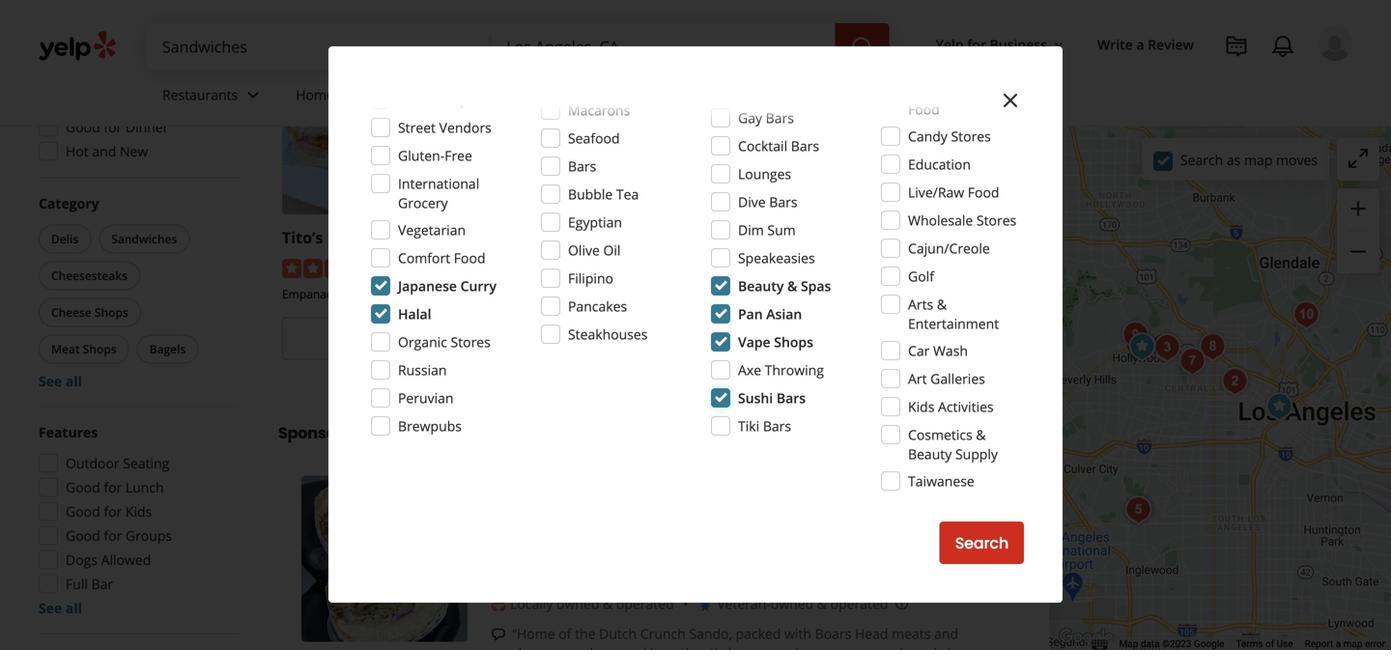 Task type: describe. For each thing, give the bounding box(es) containing it.
beauty & spas
[[738, 277, 831, 295]]

24 chevron down v2 image
[[393, 84, 416, 107]]

get directions link
[[775, 317, 1005, 360]]

notifications image
[[1272, 35, 1295, 58]]

subs
[[855, 227, 891, 248]]

international grocery
[[398, 174, 480, 212]]

2 vertical spatial and
[[913, 644, 938, 650]]

good for groups
[[66, 527, 172, 545]]

until
[[869, 360, 897, 379]]

arts
[[908, 295, 934, 314]]

sponsored results
[[278, 422, 422, 444]]

slideshow element
[[302, 476, 468, 642]]

16 chevron down v2 image
[[1051, 37, 1067, 53]]

map
[[1120, 638, 1139, 650]]

see all for category
[[39, 372, 82, 390]]

stores for organic stores
[[451, 333, 491, 351]]

search for search
[[956, 533, 1009, 554]]

website
[[633, 328, 695, 350]]

keyboard shortcuts image
[[1093, 640, 1108, 650]]

"home of the dutch crunch sando, packed with boars head meats and cheese evenly coated in authentic house made sauces, spreads and slaws
[[512, 625, 979, 650]]

group containing category
[[35, 194, 240, 391]]

curry
[[461, 277, 497, 295]]

evenly
[[560, 644, 600, 650]]

zoom out image
[[1347, 240, 1370, 263]]

yourself
[[944, 81, 995, 99]]

16 locally owned v2 image
[[491, 597, 507, 612]]

all about the bread image
[[1145, 328, 1183, 366]]

cosmetics & beauty supply
[[908, 426, 998, 463]]

sushi
[[738, 389, 773, 407]]

dim
[[738, 221, 764, 239]]

bars for sushi bars
[[777, 389, 806, 407]]

moves
[[1277, 151, 1318, 169]]

projects image
[[1225, 35, 1249, 58]]

good for good for lunch
[[66, 478, 100, 497]]

features
[[39, 423, 98, 442]]

owned for veteran-
[[771, 595, 814, 613]]

2 reviews) from the left
[[694, 258, 746, 276]]

comfort food
[[398, 249, 486, 267]]

steakhouses
[[568, 325, 648, 344]]

cheesesteaks
[[51, 268, 128, 284]]

art galleries
[[908, 370, 986, 388]]

all for features
[[66, 599, 82, 618]]

services
[[338, 86, 389, 104]]

delis,
[[775, 286, 804, 302]]

order now
[[358, 328, 438, 350]]

see for features
[[39, 599, 62, 618]]

gay bars
[[738, 109, 794, 127]]

4.3 (1.2k reviews)
[[394, 258, 503, 276]]

tiki
[[738, 417, 760, 435]]

use
[[1277, 638, 1294, 650]]

it-
[[931, 81, 944, 99]]

firehouse subs image
[[1261, 388, 1299, 426]]

0 horizontal spatial in
[[390, 360, 403, 379]]

meat
[[51, 341, 80, 357]]

offers
[[66, 45, 105, 64]]

view
[[593, 328, 629, 350]]

a for report
[[1336, 638, 1342, 650]]

fast
[[876, 286, 898, 302]]

new
[[120, 142, 148, 160]]

japanese curry
[[398, 277, 497, 295]]

dogs allowed
[[66, 551, 151, 569]]

terms of use
[[1237, 638, 1294, 650]]

search button
[[940, 522, 1024, 564]]

home
[[296, 86, 334, 104]]

©2023
[[1163, 638, 1192, 650]]

cheese
[[51, 304, 92, 320]]

order now link
[[282, 317, 513, 360]]

1 vertical spatial delis
[[598, 286, 624, 302]]

larchmont village wine spirits & cheese image
[[1174, 342, 1212, 381]]

house
[[728, 644, 767, 650]]

16 veteran owned v2 image
[[698, 597, 713, 612]]

4.3 star rating image
[[282, 259, 387, 278]]

16 info v2 image
[[426, 425, 441, 441]]

hot
[[66, 142, 89, 160]]

locally
[[510, 595, 553, 613]]

meat shops button
[[39, 335, 129, 364]]

oil
[[604, 241, 621, 259]]

bars up bubble
[[568, 157, 597, 175]]

kids inside group
[[126, 503, 152, 521]]

spas
[[801, 277, 831, 295]]

spreads
[[860, 644, 910, 650]]

view website
[[593, 328, 695, 350]]

delis inside button
[[51, 231, 79, 247]]

of for "home
[[559, 625, 572, 643]]

wholesale
[[908, 211, 973, 230]]

meats
[[892, 625, 931, 643]]

pm inside group
[[167, 21, 187, 40]]

brothers sandwich shop image
[[1216, 362, 1255, 401]]

report
[[1305, 638, 1334, 650]]

home services
[[296, 86, 389, 104]]

cheese shops
[[51, 304, 128, 320]]

oui melrose image
[[1148, 329, 1187, 367]]

grocery
[[398, 194, 448, 212]]

wash
[[934, 342, 968, 360]]

yelp for business
[[936, 35, 1048, 54]]

1 vertical spatial pm
[[931, 360, 951, 379]]

bars for tiki bars
[[763, 417, 792, 435]]

write
[[1098, 35, 1133, 54]]

golf
[[908, 267, 935, 286]]

outdoor
[[66, 454, 120, 473]]

ghost
[[528, 227, 574, 248]]

(1.2k
[[417, 258, 447, 276]]

& for beauty
[[788, 277, 798, 295]]

results
[[365, 422, 422, 444]]

sauces,
[[810, 644, 856, 650]]

lounges
[[738, 165, 792, 183]]

bars for dive bars
[[770, 193, 798, 211]]

until 8:30 pm
[[869, 360, 951, 379]]

gay
[[738, 109, 763, 127]]

art
[[908, 370, 927, 388]]

education
[[908, 155, 971, 173]]

data
[[1141, 638, 1160, 650]]

candy stores
[[908, 127, 991, 145]]

cheese shops button
[[39, 298, 141, 327]]

see for category
[[39, 372, 62, 390]]

kids inside 'search' dialog
[[908, 398, 935, 416]]

owned for locally
[[557, 595, 600, 613]]

user actions element
[[921, 24, 1380, 143]]

food down golf
[[901, 286, 928, 302]]

olive oil
[[568, 241, 621, 259]]

(288 reviews)
[[663, 258, 746, 276]]

map for moves
[[1245, 151, 1273, 169]]

16 speech v2 image
[[491, 627, 507, 643]]

food inside do-it-yourself food
[[908, 100, 940, 118]]

business categories element
[[147, 70, 1353, 126]]

sandwiches inside button
[[111, 231, 177, 247]]

2 sandwiches, from the left
[[807, 286, 873, 302]]

free
[[445, 146, 472, 165]]

bubble tea
[[568, 185, 639, 203]]

full
[[66, 575, 88, 593]]

vendors
[[439, 118, 492, 137]]

pasta
[[398, 90, 433, 109]]



Task type: vqa. For each thing, say whether or not it's contained in the screenshot.
the Bagels button
yes



Task type: locate. For each thing, give the bounding box(es) containing it.
1 vertical spatial see all button
[[39, 599, 82, 618]]

for for groups
[[104, 527, 122, 545]]

kids activities
[[908, 398, 994, 416]]

firehouse subs
[[775, 227, 891, 248]]

1 horizontal spatial 24 chevron down v2 image
[[535, 84, 559, 107]]

for down good for lunch
[[104, 503, 122, 521]]

shops up throwing
[[774, 333, 814, 351]]

argentine,
[[352, 286, 407, 302]]

bars up cocktail bars
[[766, 109, 794, 127]]

street
[[398, 118, 436, 137]]

1 see all from the top
[[39, 372, 82, 390]]

food up wholesale stores
[[968, 183, 1000, 202]]

now for order
[[404, 328, 438, 350]]

owned up the
[[557, 595, 600, 613]]

google image
[[1055, 625, 1119, 650]]

pancakes
[[568, 297, 627, 316]]

2 horizontal spatial reviews)
[[932, 258, 984, 276]]

& up supply
[[976, 426, 986, 444]]

beauty down cosmetics
[[908, 445, 952, 463]]

full bar
[[66, 575, 113, 593]]

and inside group
[[92, 142, 116, 160]]

food down do-
[[908, 100, 940, 118]]

a right report
[[1336, 638, 1342, 650]]

1 horizontal spatial sandwiches,
[[807, 286, 873, 302]]

operated for locally owned & operated
[[616, 595, 674, 613]]

see all for features
[[39, 599, 82, 618]]

0 vertical spatial see all button
[[39, 372, 82, 390]]

1 vertical spatial see
[[39, 599, 62, 618]]

reviews)
[[451, 258, 503, 276], [694, 258, 746, 276], [932, 258, 984, 276]]

0 vertical spatial now
[[104, 21, 133, 40]]

0 vertical spatial all
[[66, 372, 82, 390]]

now
[[104, 21, 133, 40], [404, 328, 438, 350]]

of
[[559, 625, 572, 643], [1266, 638, 1275, 650]]

coated
[[604, 644, 647, 650]]

macarons
[[568, 101, 630, 119]]

operated for veteran-owned & operated
[[831, 595, 889, 613]]

owned up the with
[[771, 595, 814, 613]]

and down meats
[[913, 644, 938, 650]]

24 chevron down v2 image
[[242, 84, 265, 107], [535, 84, 559, 107], [627, 84, 650, 107]]

2 24 chevron down v2 image from the left
[[535, 84, 559, 107]]

for right yelp
[[968, 35, 987, 54]]

sandwiches down 4.3 (1.2k reviews)
[[410, 286, 474, 302]]

empanadas, argentine, sandwiches
[[282, 286, 474, 302]]

shops up vendors
[[436, 90, 475, 109]]

search left "as"
[[1181, 151, 1224, 169]]

dutch
[[599, 625, 637, 643]]

international
[[398, 174, 480, 193]]

beauty up pan asian
[[738, 277, 784, 295]]

1 horizontal spatial delis
[[598, 286, 624, 302]]

2 good from the top
[[66, 478, 100, 497]]

pan
[[738, 305, 763, 323]]

good for kids
[[66, 503, 152, 521]]

and right meats
[[935, 625, 959, 643]]

a right write
[[1137, 35, 1145, 54]]

good down good for lunch
[[66, 503, 100, 521]]

& left spas
[[788, 277, 798, 295]]

group containing open now
[[33, 0, 240, 167]]

dive bars
[[738, 193, 798, 211]]

and right hot on the top of the page
[[92, 142, 116, 160]]

0 horizontal spatial beauty
[[738, 277, 784, 295]]

reviews) for get directions
[[932, 258, 984, 276]]

sponsored
[[278, 422, 362, 444]]

see all button down full
[[39, 599, 82, 618]]

2 see all from the top
[[39, 599, 82, 618]]

now inside "link"
[[404, 328, 438, 350]]

sandwiches up cheesesteaks
[[111, 231, 177, 247]]

info icon image
[[894, 596, 910, 611], [894, 596, 910, 611]]

stores up min
[[451, 333, 491, 351]]

live/raw food
[[908, 183, 1000, 202]]

all for category
[[66, 372, 82, 390]]

None search field
[[147, 23, 894, 70]]

wax paper - los angeles image
[[1288, 296, 1326, 334]]

bar
[[91, 575, 113, 593]]

& for cosmetics
[[976, 426, 986, 444]]

0 vertical spatial in
[[390, 360, 403, 379]]

food up curry
[[454, 249, 486, 267]]

see all button for category
[[39, 372, 82, 390]]

0 horizontal spatial delis
[[51, 231, 79, 247]]

& inside arts & entertainment
[[937, 295, 947, 314]]

0 horizontal spatial now
[[104, 21, 133, 40]]

2 horizontal spatial 24 chevron down v2 image
[[627, 84, 650, 107]]

2 owned from the left
[[771, 595, 814, 613]]

beauty inside cosmetics & beauty supply
[[908, 445, 952, 463]]

& right arts
[[937, 295, 947, 314]]

for for dinner
[[104, 118, 122, 136]]

3.7
[[887, 258, 906, 276]]

dim sum
[[738, 221, 796, 239]]

0 horizontal spatial search
[[956, 533, 1009, 554]]

groups
[[126, 527, 172, 545]]

see all button
[[39, 372, 82, 390], [39, 599, 82, 618]]

1 see all button from the top
[[39, 372, 82, 390]]

expand map image
[[1347, 147, 1370, 170]]

0 vertical spatial kids
[[908, 398, 935, 416]]

reviews) right (288
[[694, 258, 746, 276]]

1 vertical spatial see all
[[39, 599, 82, 618]]

for up good for kids
[[104, 478, 122, 497]]

0 horizontal spatial of
[[559, 625, 572, 643]]

delis button
[[39, 225, 91, 254]]

in down crunch
[[650, 644, 662, 650]]

stores for candy stores
[[951, 127, 991, 145]]

group
[[33, 0, 240, 167], [1338, 188, 1380, 274], [35, 194, 240, 391], [33, 423, 240, 618]]

google
[[1194, 638, 1225, 650]]

good for good for kids
[[66, 503, 100, 521]]

0 horizontal spatial owned
[[557, 595, 600, 613]]

see all down full
[[39, 599, 82, 618]]

stores down do-it-yourself food
[[951, 127, 991, 145]]

gluten-free
[[398, 146, 472, 165]]

47
[[406, 360, 422, 379]]

close image
[[999, 89, 1023, 112]]

1 horizontal spatial reviews)
[[694, 258, 746, 276]]

map left 'error'
[[1344, 638, 1363, 650]]

0 vertical spatial see
[[39, 372, 62, 390]]

1 vertical spatial beauty
[[908, 445, 952, 463]]

pm
[[167, 21, 187, 40], [931, 360, 951, 379]]

1 horizontal spatial beauty
[[908, 445, 952, 463]]

1 vertical spatial a
[[1336, 638, 1342, 650]]

1 vertical spatial search
[[956, 533, 1009, 554]]

bars
[[766, 109, 794, 127], [791, 137, 820, 155], [568, 157, 597, 175], [770, 193, 798, 211], [777, 389, 806, 407], [763, 417, 792, 435]]

firehouse
[[775, 227, 851, 248]]

1 reviews) from the left
[[451, 258, 503, 276]]

0 vertical spatial beauty
[[738, 277, 784, 295]]

and
[[92, 142, 116, 160], [935, 625, 959, 643], [913, 644, 938, 650]]

made
[[771, 644, 807, 650]]

4:43
[[136, 21, 163, 40]]

shops right cheese at left top
[[95, 304, 128, 320]]

0 horizontal spatial operated
[[616, 595, 674, 613]]

hot and new
[[66, 142, 148, 160]]

of inside "home of the dutch crunch sando, packed with boars head meats and cheese evenly coated in authentic house made sauces, spreads and slaws
[[559, 625, 572, 643]]

1 see from the top
[[39, 372, 62, 390]]

galleries
[[931, 370, 986, 388]]

egyptian
[[568, 213, 622, 231]]

all down meat
[[66, 372, 82, 390]]

speakeasies
[[738, 249, 815, 267]]

search down taiwanese
[[956, 533, 1009, 554]]

3 reviews) from the left
[[932, 258, 984, 276]]

business
[[990, 35, 1048, 54]]

map region
[[978, 0, 1392, 650]]

in left 47
[[390, 360, 403, 379]]

0 vertical spatial sandwiches
[[111, 231, 177, 247]]

2 see from the top
[[39, 599, 62, 618]]

1 horizontal spatial owned
[[771, 595, 814, 613]]

& inside cosmetics & beauty supply
[[976, 426, 986, 444]]

for for business
[[968, 35, 987, 54]]

axe throwing
[[738, 361, 824, 379]]

shops inside button
[[83, 341, 117, 357]]

3 24 chevron down v2 image from the left
[[627, 84, 650, 107]]

ghost sando shop image
[[1123, 328, 1162, 366], [1123, 328, 1162, 366], [302, 476, 468, 642]]

bars down throwing
[[777, 389, 806, 407]]

24 chevron down v2 image inside restaurants link
[[242, 84, 265, 107]]

1 horizontal spatial search
[[1181, 151, 1224, 169]]

kids
[[908, 398, 935, 416], [126, 503, 152, 521]]

0 horizontal spatial reviews)
[[451, 258, 503, 276]]

bagels
[[149, 341, 186, 357]]

1 operated from the left
[[616, 595, 674, 613]]

1 horizontal spatial now
[[404, 328, 438, 350]]

shops for cheese shops
[[95, 304, 128, 320]]

1 sandwiches, from the left
[[528, 286, 595, 302]]

head
[[855, 625, 889, 643]]

0 horizontal spatial sandwiches,
[[528, 286, 595, 302]]

& up dutch
[[603, 595, 613, 613]]

0 vertical spatial map
[[1245, 151, 1273, 169]]

error
[[1366, 638, 1386, 650]]

a inside 'link'
[[1137, 35, 1145, 54]]

russian
[[398, 361, 447, 379]]

bubble
[[568, 185, 613, 203]]

organic
[[398, 333, 447, 351]]

kids down art
[[908, 398, 935, 416]]

stores for wholesale stores
[[977, 211, 1017, 230]]

now up 'offers delivery'
[[104, 21, 133, 40]]

bars right cocktail
[[791, 137, 820, 155]]

1 vertical spatial all
[[66, 599, 82, 618]]

restaurants link
[[147, 70, 280, 126]]

shops for meat shops
[[83, 341, 117, 357]]

previous image
[[309, 548, 332, 571]]

shops right meat
[[83, 341, 117, 357]]

for up hot and new
[[104, 118, 122, 136]]

sandwiches, down 4.8 star rating image
[[528, 286, 595, 302]]

bars for gay bars
[[766, 109, 794, 127]]

see all
[[39, 372, 82, 390], [39, 599, 82, 618]]

all down full
[[66, 599, 82, 618]]

street vendors
[[398, 118, 492, 137]]

1 horizontal spatial in
[[650, 644, 662, 650]]

map data ©2023 google
[[1120, 638, 1225, 650]]

group containing features
[[33, 423, 240, 618]]

good down outdoor
[[66, 478, 100, 497]]

for down good for kids
[[104, 527, 122, 545]]

delis down 4.8 star rating image
[[598, 286, 624, 302]]

for inside button
[[968, 35, 987, 54]]

1 vertical spatial in
[[650, 644, 662, 650]]

4.8 star rating image
[[528, 259, 633, 278]]

pm right 4:43
[[167, 21, 187, 40]]

0 vertical spatial pm
[[167, 21, 187, 40]]

activities
[[938, 398, 994, 416]]

1 24 chevron down v2 image from the left
[[242, 84, 265, 107]]

0 vertical spatial a
[[1137, 35, 1145, 54]]

entertainment
[[908, 315, 999, 333]]

2 see all button from the top
[[39, 599, 82, 618]]

in inside "home of the dutch crunch sando, packed with boars head meats and cheese evenly coated in authentic house made sauces, spreads and slaws
[[650, 644, 662, 650]]

0 horizontal spatial 24 chevron down v2 image
[[242, 84, 265, 107]]

reviews) for order now
[[451, 258, 503, 276]]

for for lunch
[[104, 478, 122, 497]]

1 vertical spatial kids
[[126, 503, 152, 521]]

1 good from the top
[[66, 118, 100, 136]]

1 vertical spatial now
[[404, 328, 438, 350]]

search dialog
[[0, 0, 1392, 650]]

search inside button
[[956, 533, 1009, 554]]

peruvian
[[398, 389, 454, 407]]

good for good for dinner
[[66, 118, 100, 136]]

zoom in image
[[1347, 197, 1370, 220]]

0 vertical spatial see all
[[39, 372, 82, 390]]

vegetarian
[[398, 221, 466, 239]]

shop
[[629, 227, 667, 248]]

shops for pasta shops
[[436, 90, 475, 109]]

2 all from the top
[[66, 599, 82, 618]]

for for kids
[[104, 503, 122, 521]]

shops inside button
[[95, 304, 128, 320]]

shops
[[436, 90, 475, 109], [95, 304, 128, 320], [774, 333, 814, 351], [83, 341, 117, 357]]

stores down live/raw food
[[977, 211, 1017, 230]]

1 horizontal spatial pm
[[931, 360, 951, 379]]

1 vertical spatial sandwiches
[[410, 286, 474, 302]]

0 horizontal spatial kids
[[126, 503, 152, 521]]

tea
[[616, 185, 639, 203]]

open
[[66, 21, 100, 40]]

pan asian
[[738, 305, 802, 323]]

1 horizontal spatial of
[[1266, 638, 1275, 650]]

firehouse subs link
[[775, 227, 891, 248]]

search image
[[851, 36, 874, 59]]

search for search as map moves
[[1181, 151, 1224, 169]]

0 vertical spatial and
[[92, 142, 116, 160]]

1 horizontal spatial kids
[[908, 398, 935, 416]]

& up boars
[[817, 595, 827, 613]]

0 vertical spatial search
[[1181, 151, 1224, 169]]

ghost sando shop link
[[528, 227, 667, 248]]

0 vertical spatial stores
[[951, 127, 991, 145]]

sushi bars
[[738, 389, 806, 407]]

shops for vape shops
[[774, 333, 814, 351]]

bars up sum
[[770, 193, 798, 211]]

1 horizontal spatial a
[[1336, 638, 1342, 650]]

1 all from the top
[[66, 372, 82, 390]]

see all button for features
[[39, 599, 82, 618]]

see all button down meat
[[39, 372, 82, 390]]

directions
[[867, 328, 943, 350]]

0 horizontal spatial sandwiches
[[111, 231, 177, 247]]

candy
[[908, 127, 948, 145]]

kids down lunch
[[126, 503, 152, 521]]

map right "as"
[[1245, 151, 1273, 169]]

1 vertical spatial and
[[935, 625, 959, 643]]

a for write
[[1137, 35, 1145, 54]]

1 horizontal spatial sandwiches
[[410, 286, 474, 302]]

0 horizontal spatial map
[[1245, 151, 1273, 169]]

asian
[[767, 305, 802, 323]]

good for good for groups
[[66, 527, 100, 545]]

0 horizontal spatial pm
[[167, 21, 187, 40]]

reviews) down the cajun/creole
[[932, 258, 984, 276]]

2 operated from the left
[[831, 595, 889, 613]]

mike's deli image
[[1119, 491, 1158, 530], [1119, 491, 1158, 530]]

do-it-yourself food
[[908, 81, 995, 118]]

ggiata - west hollywood image
[[1117, 316, 1155, 355]]

operated up head
[[831, 595, 889, 613]]

bars right tiki
[[763, 417, 792, 435]]

of left use
[[1266, 638, 1275, 650]]

3 good from the top
[[66, 503, 100, 521]]

bars for cocktail bars
[[791, 137, 820, 155]]

1 vertical spatial map
[[1344, 638, 1363, 650]]

sandwiches, down 3.7 star rating image
[[807, 286, 873, 302]]

now for open
[[104, 21, 133, 40]]

1 vertical spatial stores
[[977, 211, 1017, 230]]

& for arts
[[937, 295, 947, 314]]

vape shops
[[738, 333, 814, 351]]

good up dogs
[[66, 527, 100, 545]]

see all down meat
[[39, 372, 82, 390]]

4 good from the top
[[66, 527, 100, 545]]

ghost sando shop
[[528, 227, 667, 248]]

ggiata delicatessen image
[[1194, 328, 1233, 366]]

1 horizontal spatial operated
[[831, 595, 889, 613]]

veteran-owned & operated
[[717, 595, 889, 613]]

of for terms
[[1266, 638, 1275, 650]]

1 horizontal spatial map
[[1344, 638, 1363, 650]]

operated up crunch
[[616, 595, 674, 613]]

review
[[1148, 35, 1195, 54]]

0 horizontal spatial a
[[1137, 35, 1145, 54]]

category
[[39, 194, 99, 213]]

map for error
[[1344, 638, 1363, 650]]

2 vertical spatial stores
[[451, 333, 491, 351]]

3.7 star rating image
[[775, 259, 879, 278]]

of up evenly on the bottom of the page
[[559, 625, 572, 643]]

reviews) up curry
[[451, 258, 503, 276]]

now down halal
[[404, 328, 438, 350]]

the
[[575, 625, 596, 643]]

pm down car wash
[[931, 360, 951, 379]]

offers delivery
[[66, 45, 160, 64]]

min
[[425, 360, 451, 379]]

1 owned from the left
[[557, 595, 600, 613]]

good up hot on the top of the page
[[66, 118, 100, 136]]

0 vertical spatial delis
[[51, 231, 79, 247]]

a
[[1137, 35, 1145, 54], [1336, 638, 1342, 650]]

view website link
[[528, 317, 759, 360]]

delis down category
[[51, 231, 79, 247]]

arts & entertainment
[[908, 295, 999, 333]]



